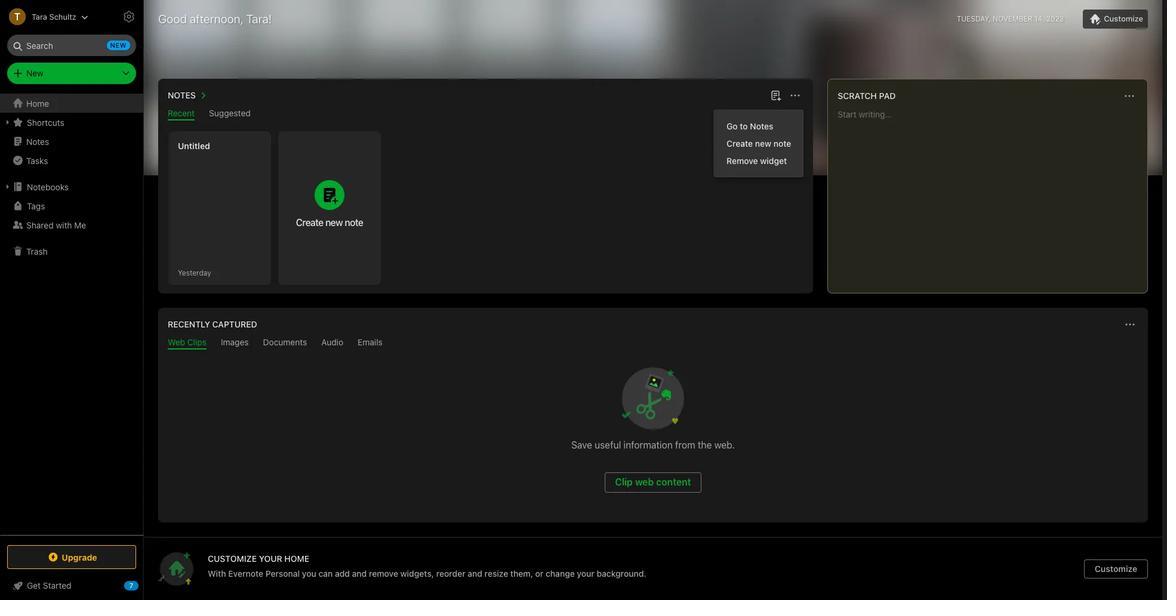 Task type: vqa. For each thing, say whether or not it's contained in the screenshot.
the bottommost Customize
yes



Task type: locate. For each thing, give the bounding box(es) containing it.
clips
[[187, 337, 207, 347]]

tasks
[[26, 156, 48, 166]]

1 horizontal spatial new
[[325, 217, 343, 228]]

documents tab
[[263, 337, 307, 350]]

note inside "dropdown list" menu
[[774, 139, 791, 149]]

More actions field
[[787, 87, 804, 104], [1121, 88, 1138, 104], [1122, 316, 1139, 333]]

0 horizontal spatial create new note
[[296, 217, 363, 228]]

emails
[[358, 337, 383, 347]]

0 horizontal spatial create
[[296, 217, 323, 228]]

1 vertical spatial create
[[296, 217, 323, 228]]

create new note
[[727, 139, 791, 149], [296, 217, 363, 228]]

note inside button
[[345, 217, 363, 228]]

tags button
[[0, 196, 143, 216]]

1 vertical spatial new
[[755, 139, 771, 149]]

personal
[[266, 569, 300, 579]]

customize
[[1104, 14, 1143, 23], [1095, 564, 1137, 574]]

2 tab list from the top
[[161, 337, 1146, 350]]

go to notes link
[[715, 118, 803, 135]]

notes up tasks
[[26, 136, 49, 147]]

1 vertical spatial customize
[[1095, 564, 1137, 574]]

clip
[[615, 477, 633, 488]]

tara
[[32, 12, 47, 21]]

tuesday,
[[957, 14, 991, 23]]

and left resize
[[468, 569, 482, 579]]

0 horizontal spatial more actions image
[[788, 88, 803, 103]]

2 horizontal spatial new
[[755, 139, 771, 149]]

documents
[[263, 337, 307, 347]]

tree containing home
[[0, 94, 143, 535]]

note
[[774, 139, 791, 149], [345, 217, 363, 228]]

1 vertical spatial note
[[345, 217, 363, 228]]

untitled
[[178, 141, 210, 151]]

them,
[[510, 569, 533, 579]]

web clips
[[168, 337, 207, 347]]

create new note inside button
[[296, 217, 363, 228]]

dropdown list menu
[[715, 118, 803, 170]]

2 horizontal spatial notes
[[750, 121, 773, 131]]

tags
[[27, 201, 45, 211]]

recently captured button
[[165, 318, 257, 332]]

2 vertical spatial new
[[325, 217, 343, 228]]

new inside "dropdown list" menu
[[755, 139, 771, 149]]

shortcuts button
[[0, 113, 143, 132]]

home
[[26, 98, 49, 108]]

create new note button
[[278, 131, 381, 285]]

home link
[[0, 94, 143, 113]]

1 horizontal spatial more actions image
[[1122, 89, 1137, 103]]

0 horizontal spatial new
[[110, 41, 127, 49]]

Start writing… text field
[[838, 109, 1147, 284]]

suggested
[[209, 108, 251, 118]]

1 vertical spatial customize button
[[1084, 560, 1148, 579]]

1 vertical spatial notes
[[750, 121, 773, 131]]

web
[[635, 477, 654, 488]]

0 vertical spatial create new note
[[727, 139, 791, 149]]

1 horizontal spatial notes
[[168, 90, 196, 100]]

yesterday
[[178, 268, 211, 277]]

notes up recent
[[168, 90, 196, 100]]

0 vertical spatial note
[[774, 139, 791, 149]]

0 vertical spatial customize
[[1104, 14, 1143, 23]]

0 vertical spatial create
[[727, 139, 753, 149]]

images
[[221, 337, 249, 347]]

tab list
[[161, 108, 811, 121], [161, 337, 1146, 350]]

save
[[571, 440, 592, 451]]

notes inside button
[[168, 90, 196, 100]]

more actions image
[[788, 88, 803, 103], [1122, 89, 1137, 103]]

1 vertical spatial tab list
[[161, 337, 1146, 350]]

web.
[[714, 440, 735, 451]]

remove widget link
[[715, 152, 803, 170]]

notes
[[168, 90, 196, 100], [750, 121, 773, 131], [26, 136, 49, 147]]

started
[[43, 581, 71, 591]]

notes inside tree
[[26, 136, 49, 147]]

tree
[[0, 94, 143, 535]]

1 and from the left
[[352, 569, 367, 579]]

recently captured
[[168, 319, 257, 330]]

expand notebooks image
[[3, 182, 13, 192]]

and right add
[[352, 569, 367, 579]]

background.
[[597, 569, 646, 579]]

audio
[[321, 337, 343, 347]]

create new note inside "dropdown list" menu
[[727, 139, 791, 149]]

and
[[352, 569, 367, 579], [468, 569, 482, 579]]

tab list containing recent
[[161, 108, 811, 121]]

new
[[26, 68, 43, 78]]

1 horizontal spatial create new note
[[727, 139, 791, 149]]

1 horizontal spatial note
[[774, 139, 791, 149]]

remove widget
[[727, 156, 787, 166]]

1 tab list from the top
[[161, 108, 811, 121]]

notes up "create new note" link
[[750, 121, 773, 131]]

recent tab panel
[[158, 121, 813, 294]]

1 horizontal spatial and
[[468, 569, 482, 579]]

1 vertical spatial create new note
[[296, 217, 363, 228]]

widgets,
[[400, 569, 434, 579]]

0 horizontal spatial note
[[345, 217, 363, 228]]

clip web content button
[[605, 473, 701, 493]]

new
[[110, 41, 127, 49], [755, 139, 771, 149], [325, 217, 343, 228]]

upgrade
[[62, 553, 97, 563]]

create
[[727, 139, 753, 149], [296, 217, 323, 228]]

tab list for recently captured
[[161, 337, 1146, 350]]

shared with me
[[26, 220, 86, 230]]

audio tab
[[321, 337, 343, 350]]

0 horizontal spatial notes
[[26, 136, 49, 147]]

go
[[727, 121, 738, 131]]

change
[[546, 569, 575, 579]]

1 horizontal spatial create
[[727, 139, 753, 149]]

shortcuts
[[27, 117, 64, 127]]

remove
[[369, 569, 398, 579]]

your
[[577, 569, 595, 579]]

0 vertical spatial notes
[[168, 90, 196, 100]]

tab list containing web clips
[[161, 337, 1146, 350]]

0 vertical spatial new
[[110, 41, 127, 49]]

trash link
[[0, 242, 143, 261]]

tara schultz
[[32, 12, 76, 21]]

more actions field for scratch pad
[[1121, 88, 1138, 104]]

recent
[[168, 108, 195, 118]]

captured
[[212, 319, 257, 330]]

0 horizontal spatial and
[[352, 569, 367, 579]]

customize button
[[1083, 10, 1148, 29], [1084, 560, 1148, 579]]

0 vertical spatial tab list
[[161, 108, 811, 121]]

new button
[[7, 63, 136, 84]]

2 vertical spatial notes
[[26, 136, 49, 147]]



Task type: describe. For each thing, give the bounding box(es) containing it.
from
[[675, 440, 695, 451]]

new search field
[[16, 35, 130, 56]]

tab list for notes
[[161, 108, 811, 121]]

scratch pad button
[[835, 89, 896, 103]]

customize your home with evernote personal you can add and remove widgets, reorder and resize them, or change your background.
[[208, 554, 646, 579]]

tasks button
[[0, 151, 143, 170]]

scratch pad
[[838, 91, 896, 101]]

reorder
[[436, 569, 466, 579]]

to
[[740, 121, 748, 131]]

0 vertical spatial customize button
[[1083, 10, 1148, 29]]

good
[[158, 12, 187, 26]]

shared
[[26, 220, 54, 230]]

tara!
[[246, 12, 272, 26]]

schultz
[[49, 12, 76, 21]]

home
[[284, 554, 309, 564]]

Help and Learning task checklist field
[[0, 577, 143, 596]]

notebooks
[[27, 182, 69, 192]]

7
[[129, 582, 133, 590]]

create new note link
[[715, 135, 803, 152]]

your
[[259, 554, 282, 564]]

more actions field for recently captured
[[1122, 316, 1139, 333]]

scratch
[[838, 91, 877, 101]]

web clips tab panel
[[158, 350, 1148, 523]]

get
[[27, 581, 41, 591]]

more actions image
[[1123, 318, 1137, 332]]

go to notes
[[727, 121, 773, 131]]

resize
[[485, 569, 508, 579]]

new inside search field
[[110, 41, 127, 49]]

information
[[624, 440, 673, 451]]

november
[[993, 14, 1033, 23]]

trash
[[26, 246, 48, 256]]

notebooks link
[[0, 177, 143, 196]]

settings image
[[122, 10, 136, 24]]

web
[[168, 337, 185, 347]]

notes inside "dropdown list" menu
[[750, 121, 773, 131]]

clip web content
[[615, 477, 691, 488]]

content
[[656, 477, 691, 488]]

save useful information from the web.
[[571, 440, 735, 451]]

recently
[[168, 319, 210, 330]]

with
[[56, 220, 72, 230]]

evernote
[[228, 569, 263, 579]]

emails tab
[[358, 337, 383, 350]]

2023
[[1046, 14, 1064, 23]]

get started
[[27, 581, 71, 591]]

web clips tab
[[168, 337, 207, 350]]

the
[[698, 440, 712, 451]]

recent tab
[[168, 108, 195, 121]]

remove
[[727, 156, 758, 166]]

14,
[[1035, 14, 1044, 23]]

useful
[[595, 440, 621, 451]]

good afternoon, tara!
[[158, 12, 272, 26]]

create inside "create new note" link
[[727, 139, 753, 149]]

Search text field
[[16, 35, 128, 56]]

new inside button
[[325, 217, 343, 228]]

Account field
[[0, 5, 88, 29]]

pad
[[879, 91, 896, 101]]

upgrade button
[[7, 546, 136, 570]]

images tab
[[221, 337, 249, 350]]

or
[[535, 569, 544, 579]]

suggested tab
[[209, 108, 251, 121]]

customize
[[208, 554, 257, 564]]

tuesday, november 14, 2023
[[957, 14, 1064, 23]]

with
[[208, 569, 226, 579]]

you
[[302, 569, 316, 579]]

can
[[318, 569, 333, 579]]

notes link
[[0, 132, 143, 151]]

widget
[[760, 156, 787, 166]]

click to collapse image
[[139, 579, 148, 593]]

notes button
[[165, 88, 210, 103]]

create inside create new note button
[[296, 217, 323, 228]]

2 and from the left
[[468, 569, 482, 579]]

afternoon,
[[190, 12, 243, 26]]

me
[[74, 220, 86, 230]]

shared with me link
[[0, 216, 143, 235]]

add
[[335, 569, 350, 579]]



